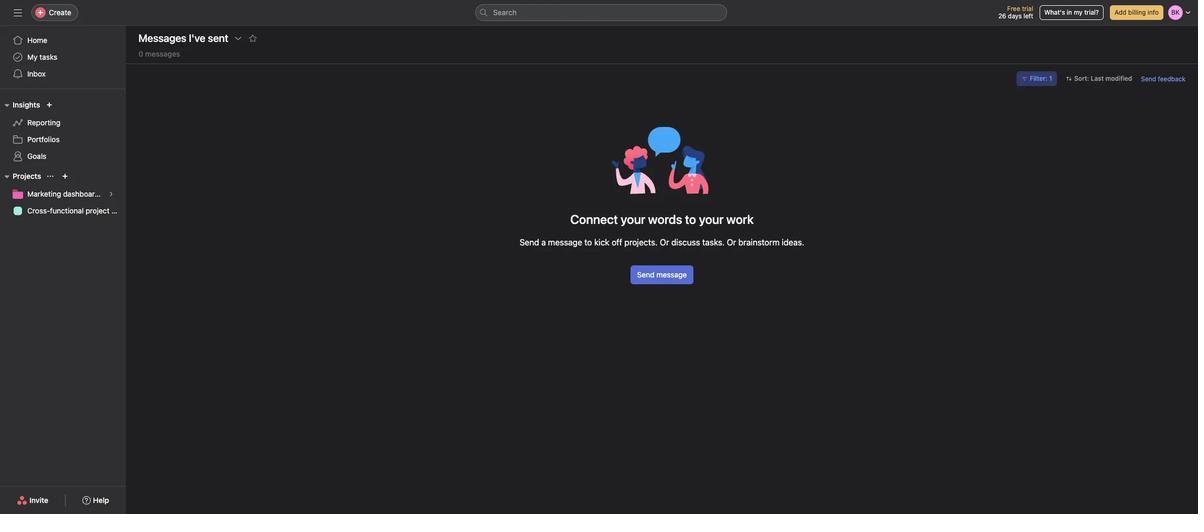 Task type: vqa. For each thing, say whether or not it's contained in the screenshot.
Marketing dashboards
yes



Task type: locate. For each thing, give the bounding box(es) containing it.
add to starred image
[[248, 34, 257, 43]]

off
[[612, 238, 622, 247]]

marketing dashboards
[[27, 189, 103, 198]]

1 horizontal spatial message
[[657, 270, 687, 279]]

to up discuss
[[685, 212, 696, 227]]

message down send a message to kick off projects. or discuss tasks. or brainstorm ideas.
[[657, 270, 687, 279]]

send down 'projects.'
[[637, 270, 655, 279]]

1
[[1050, 75, 1053, 82]]

sort:
[[1075, 75, 1089, 82]]

what's in my trial? button
[[1040, 5, 1104, 20]]

marketing dashboards link
[[6, 186, 120, 203]]

new project or portfolio image
[[62, 173, 68, 179]]

send message button
[[631, 266, 694, 284]]

or right tasks.
[[727, 238, 736, 247]]

my
[[27, 52, 38, 61]]

projects
[[13, 172, 41, 181]]

cross-functional project plan link
[[6, 203, 126, 219]]

search button
[[475, 4, 727, 21]]

2 horizontal spatial send
[[1141, 75, 1157, 83]]

show options, current sort, top image
[[47, 173, 54, 179]]

search list box
[[475, 4, 727, 21]]

goals
[[27, 152, 46, 161]]

0 horizontal spatial send
[[520, 238, 539, 247]]

send left feedback
[[1141, 75, 1157, 83]]

actions image
[[234, 34, 242, 43]]

see details, marketing dashboards image
[[108, 191, 114, 197]]

send for send message
[[637, 270, 655, 279]]

0 horizontal spatial to
[[585, 238, 592, 247]]

project
[[86, 206, 110, 215]]

26
[[999, 12, 1007, 20]]

1 horizontal spatial to
[[685, 212, 696, 227]]

to for your work
[[685, 212, 696, 227]]

words
[[648, 212, 683, 227]]

info
[[1148, 8, 1159, 16]]

0 vertical spatial send
[[1141, 75, 1157, 83]]

1 vertical spatial send
[[520, 238, 539, 247]]

0 messages button
[[139, 49, 180, 63]]

i've sent
[[189, 32, 229, 44]]

tasks.
[[703, 238, 725, 247]]

to for kick
[[585, 238, 592, 247]]

free
[[1007, 5, 1021, 13]]

add
[[1115, 8, 1127, 16]]

0 horizontal spatial or
[[660, 238, 669, 247]]

or left discuss
[[660, 238, 669, 247]]

feedback
[[1158, 75, 1186, 83]]

send a message to kick off projects. or discuss tasks. or brainstorm ideas.
[[520, 238, 805, 247]]

or
[[660, 238, 669, 247], [727, 238, 736, 247]]

1 horizontal spatial or
[[727, 238, 736, 247]]

send inside send message button
[[637, 270, 655, 279]]

0 vertical spatial to
[[685, 212, 696, 227]]

filter: 1 button
[[1017, 71, 1057, 86]]

messages
[[139, 32, 186, 44]]

plan
[[111, 206, 126, 215]]

functional
[[50, 206, 84, 215]]

1 or from the left
[[660, 238, 669, 247]]

create button
[[31, 4, 78, 21]]

2 or from the left
[[727, 238, 736, 247]]

1 vertical spatial message
[[657, 270, 687, 279]]

send left a
[[520, 238, 539, 247]]

message right a
[[548, 238, 582, 247]]

my
[[1074, 8, 1083, 16]]

home link
[[6, 32, 120, 49]]

invite button
[[10, 491, 55, 510]]

create
[[49, 8, 71, 17]]

projects.
[[625, 238, 658, 247]]

search
[[493, 8, 517, 17]]

0 vertical spatial message
[[548, 238, 582, 247]]

filter:
[[1030, 75, 1048, 82]]

brainstorm
[[739, 238, 780, 247]]

send
[[1141, 75, 1157, 83], [520, 238, 539, 247], [637, 270, 655, 279]]

marketing
[[27, 189, 61, 198]]

send inside send feedback link
[[1141, 75, 1157, 83]]

to
[[685, 212, 696, 227], [585, 238, 592, 247]]

discuss
[[672, 238, 700, 247]]

1 vertical spatial to
[[585, 238, 592, 247]]

1 horizontal spatial send
[[637, 270, 655, 279]]

message
[[548, 238, 582, 247], [657, 270, 687, 279]]

to left kick
[[585, 238, 592, 247]]

help
[[93, 496, 109, 505]]

2 vertical spatial send
[[637, 270, 655, 279]]

your work
[[699, 212, 754, 227]]

trial
[[1022, 5, 1034, 13]]

messages
[[145, 49, 180, 58]]

projects element
[[0, 167, 126, 221]]

sort: last modified
[[1075, 75, 1133, 82]]



Task type: describe. For each thing, give the bounding box(es) containing it.
sort: last modified button
[[1061, 71, 1137, 86]]

ideas.
[[782, 238, 805, 247]]

add billing info
[[1115, 8, 1159, 16]]

hide sidebar image
[[14, 8, 22, 17]]

days
[[1008, 12, 1022, 20]]

last
[[1091, 75, 1104, 82]]

message inside button
[[657, 270, 687, 279]]

insights
[[13, 100, 40, 109]]

reporting
[[27, 118, 60, 127]]

send for send a message to kick off projects. or discuss tasks. or brainstorm ideas.
[[520, 238, 539, 247]]

global element
[[0, 26, 126, 89]]

home
[[27, 36, 47, 45]]

invite
[[29, 496, 48, 505]]

send feedback link
[[1141, 74, 1186, 84]]

cross-
[[27, 206, 50, 215]]

left
[[1024, 12, 1034, 20]]

in
[[1067, 8, 1072, 16]]

help button
[[76, 491, 116, 510]]

reporting link
[[6, 114, 120, 131]]

messages i've sent
[[139, 32, 229, 44]]

kick
[[594, 238, 610, 247]]

dashboards
[[63, 189, 103, 198]]

connect
[[570, 212, 618, 227]]

projects button
[[0, 170, 41, 183]]

insights button
[[0, 99, 40, 111]]

what's in my trial?
[[1045, 8, 1099, 16]]

insights element
[[0, 95, 126, 167]]

a
[[542, 238, 546, 247]]

my tasks
[[27, 52, 57, 61]]

send for send feedback
[[1141, 75, 1157, 83]]

portfolios link
[[6, 131, 120, 148]]

goals link
[[6, 148, 120, 165]]

my tasks link
[[6, 49, 120, 66]]

modified
[[1106, 75, 1133, 82]]

free trial 26 days left
[[999, 5, 1034, 20]]

your
[[621, 212, 646, 227]]

send message
[[637, 270, 687, 279]]

0
[[139, 49, 143, 58]]

new image
[[46, 102, 53, 108]]

trial?
[[1085, 8, 1099, 16]]

0 messages
[[139, 49, 180, 58]]

inbox
[[27, 69, 46, 78]]

filter: 1
[[1030, 75, 1053, 82]]

portfolios
[[27, 135, 60, 144]]

inbox link
[[6, 66, 120, 82]]

send feedback
[[1141, 75, 1186, 83]]

add billing info button
[[1110, 5, 1164, 20]]

cross-functional project plan
[[27, 206, 126, 215]]

connect your words to your work
[[570, 212, 754, 227]]

0 horizontal spatial message
[[548, 238, 582, 247]]

what's
[[1045, 8, 1065, 16]]

billing
[[1129, 8, 1146, 16]]

tasks
[[40, 52, 57, 61]]



